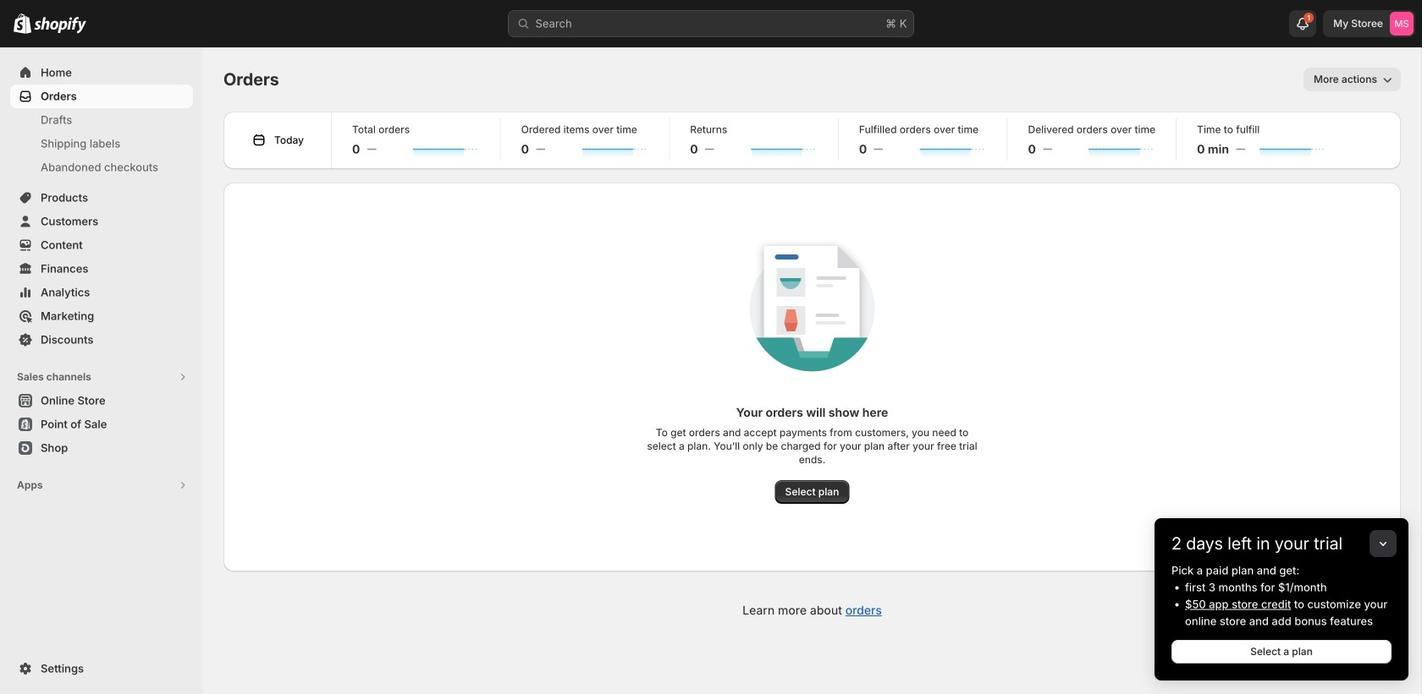 Task type: locate. For each thing, give the bounding box(es) containing it.
1 horizontal spatial shopify image
[[34, 17, 86, 34]]

shopify image
[[14, 13, 31, 34], [34, 17, 86, 34]]



Task type: describe. For each thing, give the bounding box(es) containing it.
0 horizontal spatial shopify image
[[14, 13, 31, 34]]

my storee image
[[1390, 12, 1414, 36]]



Task type: vqa. For each thing, say whether or not it's contained in the screenshot.
Initial Balance $10.00 USD
no



